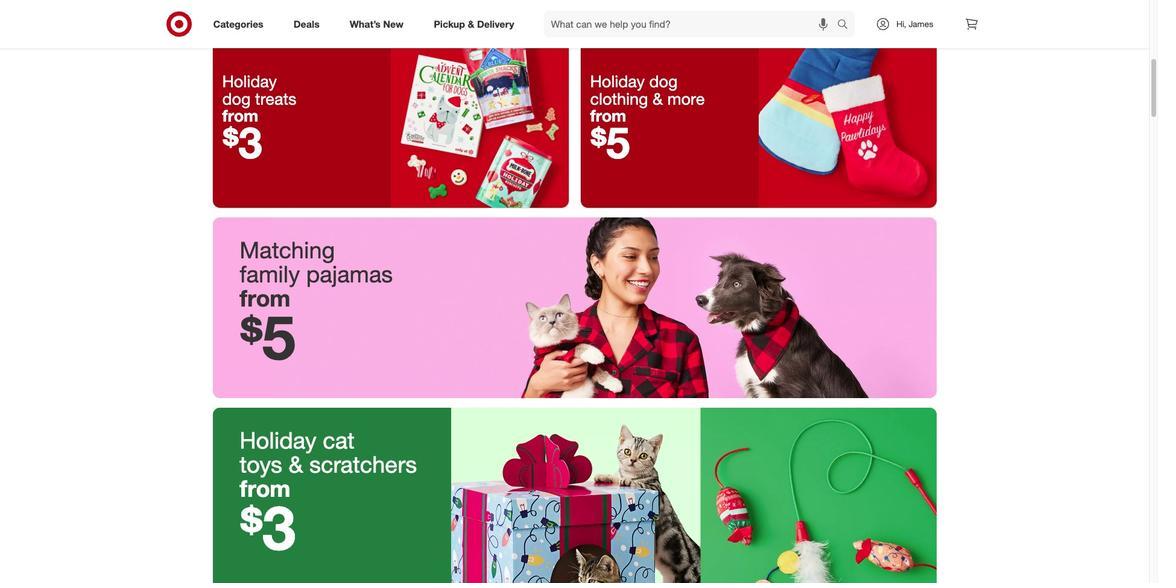 Task type: locate. For each thing, give the bounding box(es) containing it.
pickup & delivery
[[434, 18, 514, 30]]

0 vertical spatial $5
[[590, 117, 630, 169]]

dog inside holiday dog clothing & more from
[[649, 71, 678, 91]]

what's new link
[[339, 11, 419, 37]]

1 horizontal spatial &
[[468, 18, 474, 30]]

$5 for matching family pajamas from
[[240, 300, 296, 375]]

0 horizontal spatial $5
[[240, 300, 296, 375]]

deals
[[294, 18, 320, 30]]

$5 for holiday dog clothing & more from
[[590, 117, 630, 169]]

dog right clothing
[[649, 71, 678, 91]]

holiday
[[222, 71, 277, 91], [590, 71, 645, 91], [240, 427, 317, 455]]

&
[[468, 18, 474, 30], [653, 89, 663, 108], [289, 451, 303, 479]]

dog left treats
[[222, 89, 251, 108]]

holiday for toys
[[240, 427, 317, 455]]

what's
[[350, 18, 381, 30]]

1 horizontal spatial dog
[[649, 71, 678, 91]]

hi,
[[897, 19, 906, 29]]

toys
[[240, 451, 282, 479]]

1 vertical spatial &
[[653, 89, 663, 108]]

& left more
[[653, 89, 663, 108]]

dog inside holiday dog treats from
[[222, 89, 251, 108]]

0 vertical spatial &
[[468, 18, 474, 30]]

$3
[[222, 117, 262, 169], [240, 491, 296, 565]]

2 vertical spatial &
[[289, 451, 303, 479]]

1 vertical spatial $5
[[240, 300, 296, 375]]

2 horizontal spatial &
[[653, 89, 663, 108]]

holiday dog treats from
[[222, 71, 297, 126]]

categories
[[213, 18, 263, 30]]

0 vertical spatial $3
[[222, 117, 262, 169]]

& inside holiday cat toys & scratchers from
[[289, 451, 303, 479]]

search button
[[832, 11, 861, 40]]

& right the toys on the bottom left
[[289, 451, 303, 479]]

1 vertical spatial $3
[[240, 491, 296, 565]]

0 horizontal spatial &
[[289, 451, 303, 479]]

0 horizontal spatial dog
[[222, 89, 251, 108]]

holiday dog clothing & more from
[[590, 71, 705, 126]]

new
[[383, 18, 404, 30]]

What can we help you find? suggestions appear below search field
[[544, 11, 840, 37]]

holiday inside holiday dog clothing & more from
[[590, 71, 645, 91]]

holiday inside holiday cat toys & scratchers from
[[240, 427, 317, 455]]

hi, james
[[897, 19, 934, 29]]

from inside holiday cat toys & scratchers from
[[240, 475, 290, 503]]

dog
[[649, 71, 678, 91], [222, 89, 251, 108]]

$5
[[590, 117, 630, 169], [240, 300, 296, 375]]

& inside holiday dog clothing & more from
[[653, 89, 663, 108]]

1 horizontal spatial $5
[[590, 117, 630, 169]]

& right pickup
[[468, 18, 474, 30]]

& for $5
[[653, 89, 663, 108]]

from
[[222, 106, 258, 126], [590, 106, 626, 126], [240, 285, 290, 312], [240, 475, 290, 503]]

holiday inside holiday dog treats from
[[222, 71, 277, 91]]



Task type: describe. For each thing, give the bounding box(es) containing it.
what's new
[[350, 18, 404, 30]]

from inside holiday dog treats from
[[222, 106, 258, 126]]

clothing
[[590, 89, 648, 108]]

& inside 'link'
[[468, 18, 474, 30]]

dog for $5
[[649, 71, 678, 91]]

family
[[240, 261, 300, 288]]

$3 for holiday dog treats from
[[222, 117, 262, 169]]

& for $3
[[289, 451, 303, 479]]

holiday for clothing
[[590, 71, 645, 91]]

search
[[832, 19, 861, 31]]

from inside matching family pajamas from
[[240, 285, 290, 312]]

pajamas
[[306, 261, 393, 288]]

treats
[[255, 89, 297, 108]]

more
[[667, 89, 705, 108]]

matching family pajamas from
[[240, 237, 393, 312]]

deals link
[[283, 11, 335, 37]]

holiday cat toys & scratchers from
[[240, 427, 417, 503]]

delivery
[[477, 18, 514, 30]]

dog for $3
[[222, 89, 251, 108]]

james
[[909, 19, 934, 29]]

categories link
[[203, 11, 279, 37]]

scratchers
[[310, 451, 417, 479]]

cat
[[323, 427, 355, 455]]

pickup
[[434, 18, 465, 30]]

holiday for treats
[[222, 71, 277, 91]]

pickup & delivery link
[[424, 11, 529, 37]]

matching
[[240, 237, 335, 264]]

$3 for holiday cat toys & scratchers from
[[240, 491, 296, 565]]

from inside holiday dog clothing & more from
[[590, 106, 626, 126]]



Task type: vqa. For each thing, say whether or not it's contained in the screenshot.
the Empire
no



